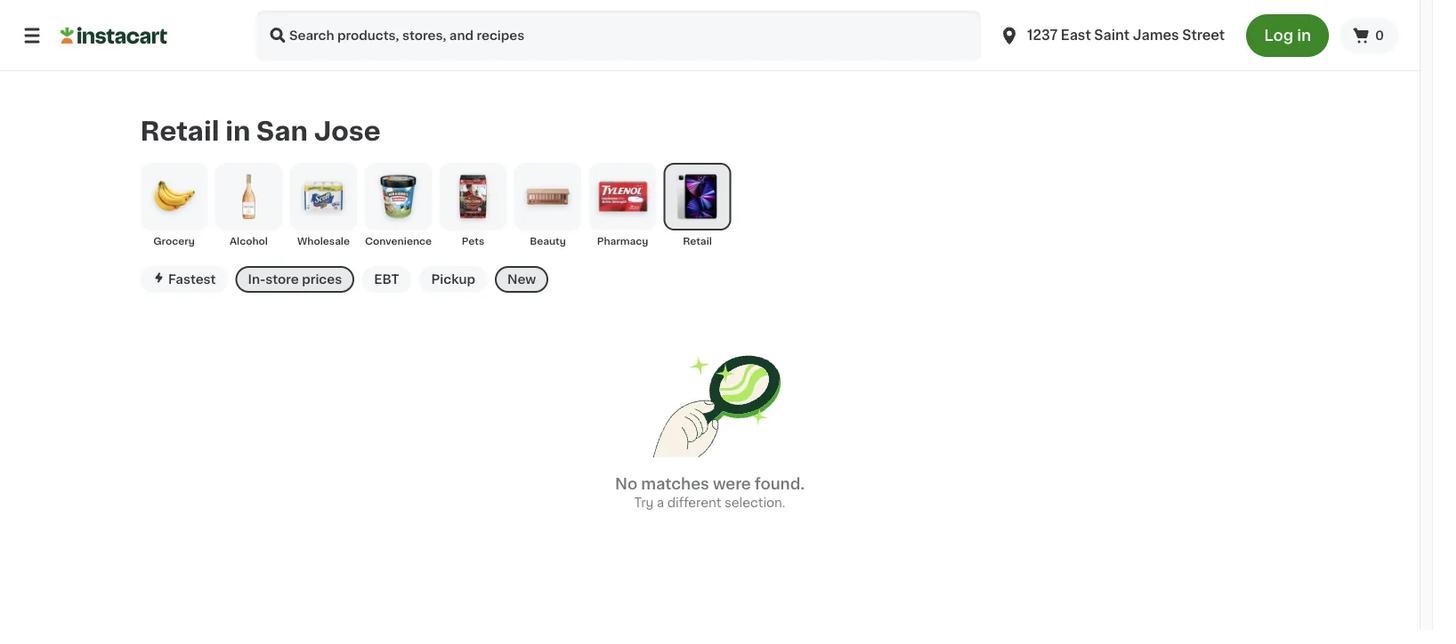 Task type: describe. For each thing, give the bounding box(es) containing it.
instacart logo image
[[61, 25, 167, 46]]

pickup
[[431, 273, 475, 286]]

selection.
[[725, 497, 786, 509]]

james
[[1133, 29, 1180, 42]]

matches
[[641, 477, 709, 492]]

pets
[[462, 236, 485, 246]]

log in button
[[1247, 14, 1330, 57]]

saint
[[1095, 29, 1130, 42]]

0
[[1376, 29, 1385, 42]]

0 button
[[1340, 18, 1399, 53]]

beauty
[[530, 236, 566, 246]]

ebt
[[374, 273, 399, 286]]

1 1237 east saint james street button from the left
[[989, 11, 1236, 61]]

retail for retail in san jose
[[140, 118, 219, 144]]

new button
[[495, 266, 549, 293]]

retail for retail
[[683, 236, 712, 246]]

store
[[266, 273, 299, 286]]

grocery button
[[140, 163, 208, 248]]

retail in san jose
[[140, 118, 381, 144]]

log in
[[1265, 28, 1312, 43]]

1237
[[1028, 29, 1058, 42]]

beauty button
[[514, 163, 582, 248]]

retail button
[[664, 163, 732, 248]]



Task type: locate. For each thing, give the bounding box(es) containing it.
fastest button
[[140, 266, 228, 293]]

pharmacy button
[[589, 163, 657, 248]]

in for log
[[1298, 28, 1312, 43]]

0 horizontal spatial in
[[225, 118, 250, 144]]

in-store prices button
[[236, 266, 355, 293]]

0 vertical spatial in
[[1298, 28, 1312, 43]]

in left san
[[225, 118, 250, 144]]

found.
[[755, 477, 805, 492]]

new
[[508, 273, 536, 286]]

0 horizontal spatial retail
[[140, 118, 219, 144]]

pickup button
[[419, 266, 488, 293]]

jose
[[314, 118, 381, 144]]

in-store prices
[[248, 273, 342, 286]]

wholesale button
[[290, 163, 358, 248]]

1 horizontal spatial in
[[1298, 28, 1312, 43]]

2 1237 east saint james street button from the left
[[999, 11, 1225, 61]]

retail in san jose main content
[[0, 71, 1420, 583]]

in right log
[[1298, 28, 1312, 43]]

no
[[615, 477, 638, 492]]

in
[[1298, 28, 1312, 43], [225, 118, 250, 144]]

pharmacy
[[597, 236, 649, 246]]

1 horizontal spatial retail
[[683, 236, 712, 246]]

retail
[[140, 118, 219, 144], [683, 236, 712, 246]]

prices
[[302, 273, 342, 286]]

no matches were found. try a different selection.
[[615, 477, 805, 509]]

1237 east saint james street
[[1028, 29, 1225, 42]]

were
[[713, 477, 751, 492]]

0 vertical spatial retail
[[140, 118, 219, 144]]

alcohol button
[[215, 163, 283, 248]]

Search field
[[256, 11, 981, 61]]

try
[[634, 497, 654, 509]]

retail up grocery button
[[140, 118, 219, 144]]

in for retail
[[225, 118, 250, 144]]

san
[[256, 118, 308, 144]]

1 vertical spatial in
[[225, 118, 250, 144]]

log
[[1265, 28, 1294, 43]]

retail right pharmacy
[[683, 236, 712, 246]]

in-
[[248, 273, 266, 286]]

None search field
[[256, 11, 981, 61]]

retail inside button
[[683, 236, 712, 246]]

convenience button
[[365, 163, 432, 248]]

grocery
[[153, 236, 195, 246]]

fastest
[[168, 273, 216, 286]]

convenience
[[365, 236, 432, 246]]

different
[[668, 497, 722, 509]]

wholesale
[[297, 236, 350, 246]]

pets button
[[439, 163, 507, 248]]

east
[[1061, 29, 1091, 42]]

in inside button
[[1298, 28, 1312, 43]]

a
[[657, 497, 664, 509]]

street
[[1183, 29, 1225, 42]]

ebt button
[[362, 266, 412, 293]]

1 vertical spatial retail
[[683, 236, 712, 246]]

alcohol
[[230, 236, 268, 246]]

in inside main content
[[225, 118, 250, 144]]

1237 east saint james street button
[[989, 11, 1236, 61], [999, 11, 1225, 61]]



Task type: vqa. For each thing, say whether or not it's contained in the screenshot.
the Log in button
yes



